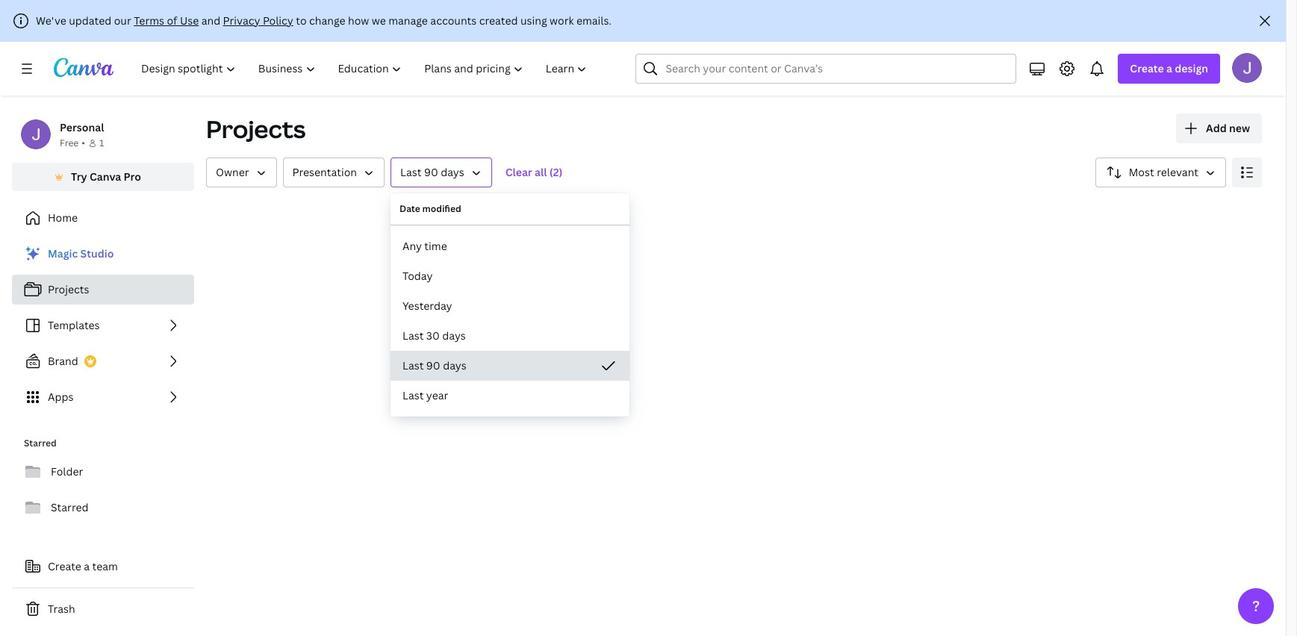 Task type: describe. For each thing, give the bounding box(es) containing it.
clear all (2)
[[506, 165, 563, 179]]

of
[[167, 13, 177, 28]]

how
[[348, 13, 369, 28]]

1 horizontal spatial projects
[[206, 113, 306, 145]]

folder
[[51, 465, 83, 479]]

clear
[[506, 165, 533, 179]]

folder button
[[12, 457, 194, 487]]

last 30 days option
[[391, 321, 630, 351]]

create a team button
[[12, 552, 194, 582]]

starred inside button
[[51, 501, 89, 515]]

terms
[[134, 13, 164, 28]]

Category button
[[283, 158, 385, 188]]

trash
[[48, 602, 75, 616]]

try
[[71, 170, 87, 184]]

last for date modified button
[[401, 165, 422, 179]]

add new button
[[1177, 114, 1263, 143]]

any
[[403, 239, 422, 253]]

using
[[521, 13, 547, 28]]

templates
[[48, 318, 100, 333]]

to
[[296, 13, 307, 28]]

add
[[1207, 121, 1228, 135]]

90 inside last 90 days button
[[427, 359, 441, 373]]

we've
[[36, 13, 66, 28]]

create for create a design
[[1131, 61, 1165, 75]]

our
[[114, 13, 131, 28]]

today button
[[391, 262, 630, 291]]

projects link
[[12, 275, 194, 305]]

0 vertical spatial starred
[[24, 437, 57, 450]]

personal
[[60, 120, 104, 135]]

policy
[[263, 13, 294, 28]]

terms of use link
[[134, 13, 199, 28]]

last 90 days button
[[391, 351, 630, 381]]

design
[[1176, 61, 1209, 75]]

1
[[99, 137, 104, 149]]

•
[[82, 137, 85, 149]]

top level navigation element
[[132, 54, 600, 84]]

pro
[[124, 170, 141, 184]]

most
[[1130, 165, 1155, 179]]

free •
[[60, 137, 85, 149]]

last year option
[[391, 381, 630, 411]]

last inside button
[[403, 359, 424, 373]]

any time option
[[391, 232, 630, 262]]

new
[[1230, 121, 1251, 135]]

any time button
[[391, 232, 630, 262]]

last 30 days
[[403, 329, 466, 343]]

create a design
[[1131, 61, 1209, 75]]

free
[[60, 137, 79, 149]]

last for "last year" button
[[403, 389, 424, 403]]

canva
[[90, 170, 121, 184]]

days for date modified button
[[441, 165, 465, 179]]

try canva pro button
[[12, 163, 194, 191]]

all
[[535, 165, 547, 179]]

modified
[[423, 203, 462, 215]]

last year
[[403, 389, 449, 403]]

last 30 days button
[[391, 321, 630, 351]]

days inside button
[[443, 359, 467, 373]]

create a design button
[[1119, 54, 1221, 84]]

yesterday
[[403, 299, 453, 313]]

team
[[92, 560, 118, 574]]

magic studio link
[[12, 239, 194, 269]]

Sort by button
[[1096, 158, 1227, 188]]

list box containing any time
[[391, 232, 630, 411]]

time
[[425, 239, 447, 253]]



Task type: locate. For each thing, give the bounding box(es) containing it.
a for design
[[1167, 61, 1173, 75]]

starred up folder
[[24, 437, 57, 450]]

2 vertical spatial days
[[443, 359, 467, 373]]

projects
[[206, 113, 306, 145], [48, 282, 89, 297]]

1 vertical spatial projects
[[48, 282, 89, 297]]

brand
[[48, 354, 78, 368]]

a inside create a design dropdown button
[[1167, 61, 1173, 75]]

last 90 days option
[[391, 351, 630, 381]]

last left 30
[[403, 329, 424, 343]]

1 vertical spatial 90
[[427, 359, 441, 373]]

days inside button
[[443, 329, 466, 343]]

1 horizontal spatial a
[[1167, 61, 1173, 75]]

add new
[[1207, 121, 1251, 135]]

90 down 30
[[427, 359, 441, 373]]

clear all (2) link
[[498, 158, 570, 188]]

starred link
[[12, 493, 194, 523]]

a
[[1167, 61, 1173, 75], [84, 560, 90, 574]]

try canva pro
[[71, 170, 141, 184]]

1 horizontal spatial create
[[1131, 61, 1165, 75]]

last inside date modified button
[[401, 165, 422, 179]]

days
[[441, 165, 465, 179], [443, 329, 466, 343], [443, 359, 467, 373]]

today
[[403, 269, 433, 283]]

last
[[401, 165, 422, 179], [403, 329, 424, 343], [403, 359, 424, 373], [403, 389, 424, 403]]

owner
[[216, 165, 249, 179]]

privacy
[[223, 13, 260, 28]]

last 90 days up date modified on the left top
[[401, 165, 465, 179]]

home
[[48, 211, 78, 225]]

magic studio
[[48, 247, 114, 261]]

last 90 days
[[401, 165, 465, 179], [403, 359, 467, 373]]

last year button
[[391, 381, 630, 411]]

create left team on the bottom of the page
[[48, 560, 81, 574]]

use
[[180, 13, 199, 28]]

last up last year
[[403, 359, 424, 373]]

a for team
[[84, 560, 90, 574]]

date
[[400, 203, 421, 215]]

folder link
[[12, 457, 194, 487]]

a left the design
[[1167, 61, 1173, 75]]

create
[[1131, 61, 1165, 75], [48, 560, 81, 574]]

create a team
[[48, 560, 118, 574]]

days inside date modified button
[[441, 165, 465, 179]]

create inside dropdown button
[[1131, 61, 1165, 75]]

privacy policy link
[[223, 13, 294, 28]]

change
[[309, 13, 346, 28]]

most relevant
[[1130, 165, 1199, 179]]

trash link
[[12, 595, 194, 625]]

templates link
[[12, 311, 194, 341]]

studio
[[80, 247, 114, 261]]

yesterday option
[[391, 291, 630, 321]]

jacob simon image
[[1233, 53, 1263, 83]]

0 horizontal spatial create
[[48, 560, 81, 574]]

we've updated our terms of use and privacy policy to change how we manage accounts created using work emails.
[[36, 13, 612, 28]]

emails.
[[577, 13, 612, 28]]

projects up templates
[[48, 282, 89, 297]]

date modified
[[400, 203, 462, 215]]

any time
[[403, 239, 447, 253]]

last 90 days inside last 90 days button
[[403, 359, 467, 373]]

1 vertical spatial days
[[443, 329, 466, 343]]

created
[[479, 13, 518, 28]]

last inside option
[[403, 329, 424, 343]]

(2)
[[550, 165, 563, 179]]

create left the design
[[1131, 61, 1165, 75]]

Date modified button
[[391, 158, 492, 188]]

list containing magic studio
[[12, 239, 194, 412]]

days right 30
[[443, 329, 466, 343]]

brand link
[[12, 347, 194, 377]]

days up modified
[[441, 165, 465, 179]]

a left team on the bottom of the page
[[84, 560, 90, 574]]

and
[[202, 13, 221, 28]]

days for last 30 days button
[[443, 329, 466, 343]]

last left year
[[403, 389, 424, 403]]

0 vertical spatial 90
[[424, 165, 438, 179]]

apps
[[48, 390, 73, 404]]

Owner button
[[206, 158, 277, 188]]

list
[[12, 239, 194, 412]]

90 up date modified on the left top
[[424, 165, 438, 179]]

0 horizontal spatial projects
[[48, 282, 89, 297]]

starred button
[[12, 493, 194, 523]]

magic
[[48, 247, 78, 261]]

projects up owner button
[[206, 113, 306, 145]]

we
[[372, 13, 386, 28]]

last for last 30 days button
[[403, 329, 424, 343]]

90 inside date modified button
[[424, 165, 438, 179]]

0 vertical spatial a
[[1167, 61, 1173, 75]]

last 90 days inside date modified button
[[401, 165, 465, 179]]

0 vertical spatial days
[[441, 165, 465, 179]]

list box
[[391, 232, 630, 411]]

manage
[[389, 13, 428, 28]]

0 horizontal spatial a
[[84, 560, 90, 574]]

relevant
[[1158, 165, 1199, 179]]

create for create a team
[[48, 560, 81, 574]]

starred down folder
[[51, 501, 89, 515]]

a inside create a team button
[[84, 560, 90, 574]]

create inside button
[[48, 560, 81, 574]]

starred
[[24, 437, 57, 450], [51, 501, 89, 515]]

0 vertical spatial projects
[[206, 113, 306, 145]]

last up date
[[401, 165, 422, 179]]

apps link
[[12, 383, 194, 412]]

accounts
[[431, 13, 477, 28]]

1 vertical spatial last 90 days
[[403, 359, 467, 373]]

1 vertical spatial starred
[[51, 501, 89, 515]]

Search search field
[[666, 55, 987, 83]]

0 vertical spatial create
[[1131, 61, 1165, 75]]

None search field
[[636, 54, 1017, 84]]

1 vertical spatial create
[[48, 560, 81, 574]]

last 90 days down last 30 days
[[403, 359, 467, 373]]

work
[[550, 13, 574, 28]]

90
[[424, 165, 438, 179], [427, 359, 441, 373]]

year
[[427, 389, 449, 403]]

days up year
[[443, 359, 467, 373]]

yesterday button
[[391, 291, 630, 321]]

30
[[427, 329, 440, 343]]

0 vertical spatial last 90 days
[[401, 165, 465, 179]]

presentation
[[293, 165, 357, 179]]

today option
[[391, 262, 630, 291]]

1 vertical spatial a
[[84, 560, 90, 574]]

home link
[[12, 203, 194, 233]]

updated
[[69, 13, 112, 28]]



Task type: vqa. For each thing, say whether or not it's contained in the screenshot.
Today
yes



